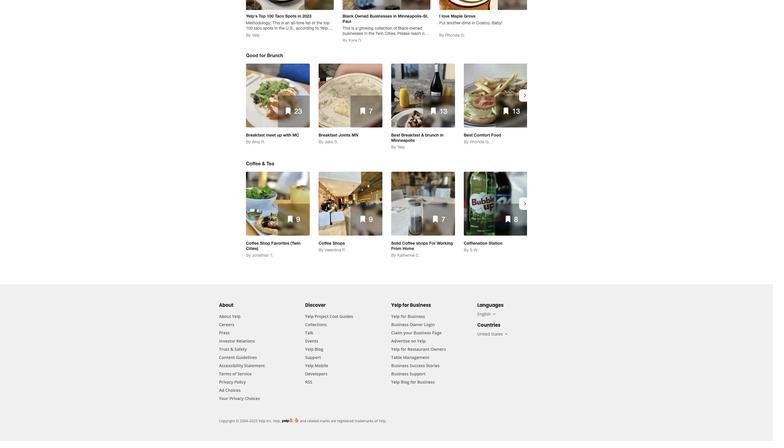 Task type: describe. For each thing, give the bounding box(es) containing it.
in left 2023
[[298, 13, 301, 18]]

guides
[[340, 314, 353, 319]]

of inside about yelp careers press investor relations trust & safety content guidelines accessibility statement terms of service privacy policy ad choices your privacy choices
[[233, 371, 237, 377]]

s.
[[335, 139, 338, 144]]

about for about yelp careers press investor relations trust & safety content guidelines accessibility statement terms of service privacy policy ad choices your privacy choices
[[219, 314, 231, 319]]

(twin
[[291, 241, 301, 246]]

blog inside yelp for business business owner login claim your business page advertise on yelp yelp for restaurant owners table management business success stories business support yelp blog for business
[[401, 379, 410, 385]]

joints
[[339, 132, 351, 137]]

guidelines
[[236, 355, 257, 360]]

yelp for business business owner login claim your business page advertise on yelp yelp for restaurant owners table management business success stories business support yelp blog for business
[[392, 314, 446, 385]]

business up yelp blog for business 'link'
[[392, 371, 409, 377]]

comfort
[[474, 132, 490, 137]]

23 link
[[246, 64, 310, 127]]

breakfast meet up with mc by amy r.
[[246, 132, 299, 144]]

by inside breakfast meet up with mc by amy r.
[[246, 139, 251, 144]]

are
[[331, 418, 336, 423]]

d.
[[359, 38, 363, 43]]

coffee shops by valentina p.
[[319, 241, 346, 252]]

investor relations link
[[219, 338, 255, 344]]

coffee shop favorites (twin cities) by jonathan t.
[[246, 241, 301, 258]]

7 link for mn
[[319, 64, 383, 127]]

businesses
[[370, 13, 392, 18]]

dime
[[462, 21, 471, 25]]

yelp blog for business link
[[392, 379, 435, 385]]

top
[[259, 13, 266, 18]]

13 for best comfort food
[[513, 107, 520, 115]]

developers link
[[305, 371, 328, 377]]

best for best breakfast & brunch in minneapolis
[[392, 132, 400, 137]]

rss
[[305, 379, 312, 385]]

yelp's
[[246, 13, 258, 18]]

by inside breakfast joints mn by jake s.
[[319, 139, 324, 144]]

grove
[[464, 13, 476, 18]]

for down advertise on the bottom of the page
[[401, 346, 407, 352]]

your
[[219, 396, 229, 401]]

united states button
[[478, 331, 509, 337]]

ad choices link
[[219, 387, 241, 393]]

working
[[437, 241, 453, 246]]

yelp burst image
[[295, 418, 299, 423]]

talk
[[305, 330, 314, 336]]

table management link
[[392, 355, 430, 360]]

9 for coffee shops
[[369, 215, 373, 223]]

yelp down 'yelp's'
[[252, 33, 260, 37]]

press link
[[219, 330, 230, 336]]

black owned businesses in minneapolis-st. paul link
[[343, 13, 431, 24]]

safety
[[235, 346, 247, 352]]

trademarks
[[355, 418, 374, 423]]

i
[[440, 13, 441, 18]]

yelp project cost guides collections talk events yelp blog support yelp mobile developers rss
[[305, 314, 353, 385]]

best comfort food link
[[464, 132, 528, 138]]

coffee for coffee & tea
[[246, 161, 261, 166]]

yelp inside best breakfast & brunch in minneapolis by yelp
[[397, 145, 405, 149]]

languages
[[478, 302, 504, 309]]

2004–2023
[[240, 418, 258, 423]]

0 vertical spatial choices
[[226, 387, 241, 393]]

press
[[219, 330, 230, 336]]

good
[[246, 52, 258, 58]]

in inside best breakfast & brunch in minneapolis by yelp
[[440, 132, 444, 137]]

about yelp link
[[219, 314, 241, 319]]

mobile
[[315, 363, 328, 368]]

yelp.
[[379, 418, 387, 423]]

breakfast joints mn by jake s.
[[319, 132, 359, 144]]

by inside the caffienation station by s w.
[[464, 248, 469, 252]]

by yelp
[[246, 33, 260, 37]]

statement
[[244, 363, 265, 368]]

amy
[[252, 139, 260, 144]]

coffee for coffee shop favorites (twin cities) by jonathan t.
[[246, 241, 259, 246]]

management
[[403, 355, 430, 360]]

put
[[440, 21, 446, 25]]

1 vertical spatial privacy
[[230, 396, 244, 401]]

blog inside yelp project cost guides collections talk events yelp blog support yelp mobile developers rss
[[315, 346, 324, 352]]

16 chevron down v2 image for countries
[[504, 332, 509, 336]]

about yelp careers press investor relations trust & safety content guidelines accessibility statement terms of service privacy policy ad choices your privacy choices
[[219, 314, 265, 401]]

coffee for coffee shops by valentina p.
[[319, 241, 332, 246]]

privacy policy link
[[219, 379, 246, 385]]

content guidelines link
[[219, 355, 257, 360]]

16 chevron down v2 image for languages
[[492, 312, 497, 316]]

breakfast for 7
[[319, 132, 338, 137]]

collections link
[[305, 322, 327, 327]]

coffee inside solid coffee shops for working from home by katherine c.
[[402, 241, 415, 246]]

st.
[[423, 13, 429, 18]]

owned
[[355, 13, 369, 18]]

by inside best comfort food by rhonda g.
[[464, 139, 469, 144]]

yelp up claim
[[392, 314, 400, 319]]

1 vertical spatial of
[[375, 418, 378, 423]]

9 link for shops
[[319, 172, 383, 236]]

yelp down events link
[[305, 346, 314, 352]]

7 for breakfast joints mn
[[369, 107, 373, 115]]

english
[[478, 311, 491, 317]]

about for about
[[219, 302, 234, 309]]

business success stories link
[[392, 363, 440, 368]]

table
[[392, 355, 402, 360]]

13 for best breakfast & brunch in minneapolis
[[440, 107, 448, 115]]

owners
[[431, 346, 446, 352]]

9 for coffee shop favorites (twin cities)
[[297, 215, 300, 223]]

registered
[[337, 418, 354, 423]]

paul
[[343, 19, 351, 24]]

food
[[492, 132, 501, 137]]

i love maple grove link
[[440, 13, 527, 19]]

minneapolis
[[392, 138, 415, 143]]

yelp's top 100 taco spots in 2023 link
[[246, 13, 334, 19]]

best for best comfort food
[[464, 132, 473, 137]]

breakfast for 23
[[246, 132, 265, 137]]

for for yelp for business business owner login claim your business page advertise on yelp yelp for restaurant owners table management business success stories business support yelp blog for business
[[401, 314, 407, 319]]

breakfast joints mn link
[[319, 132, 383, 138]]

katherine
[[397, 253, 415, 258]]

yelp left inc.
[[259, 418, 266, 423]]

support inside yelp for business business owner login claim your business page advertise on yelp yelp for restaurant owners table management business success stories business support yelp blog for business
[[410, 371, 426, 377]]

yelp logo image
[[282, 418, 293, 423]]

8
[[515, 215, 518, 223]]



Task type: vqa. For each thing, say whether or not it's contained in the screenshot.
Coffee & Tea
yes



Task type: locate. For each thing, give the bounding box(es) containing it.
about inside about yelp careers press investor relations trust & safety content guidelines accessibility statement terms of service privacy policy ad choices your privacy choices
[[219, 314, 231, 319]]

business
[[410, 302, 431, 309], [408, 314, 425, 319], [392, 322, 409, 327], [414, 330, 431, 336], [392, 363, 409, 368], [392, 371, 409, 377], [418, 379, 435, 385]]

kara
[[349, 38, 357, 43]]

privacy down terms
[[219, 379, 233, 385]]

1 vertical spatial about
[[219, 314, 231, 319]]

2 horizontal spatial &
[[422, 132, 424, 137]]

s
[[470, 248, 473, 252]]

accessibility statement link
[[219, 363, 265, 368]]

business down "stories"
[[418, 379, 435, 385]]

support down "success"
[[410, 371, 426, 377]]

7 link for shops
[[392, 172, 455, 236]]

1 horizontal spatial 7
[[442, 215, 446, 223]]

careers
[[219, 322, 234, 327]]

yelp up "collections" link
[[305, 314, 314, 319]]

0 horizontal spatial 13
[[440, 107, 448, 115]]

content
[[219, 355, 235, 360]]

0 horizontal spatial 7 link
[[319, 64, 383, 127]]

collections
[[305, 322, 327, 327]]

i love maple grove put another dime in costco, baby!
[[440, 13, 503, 25]]

yelp's top 100 taco spots in 2023
[[246, 13, 312, 18]]

13 link for &
[[392, 64, 455, 127]]

1 horizontal spatial 13 link
[[464, 64, 528, 127]]

cost
[[330, 314, 339, 319]]

0 vertical spatial support
[[305, 355, 321, 360]]

7
[[369, 107, 373, 115], [442, 215, 446, 223]]

maple
[[451, 13, 463, 18]]

privacy down ad choices link
[[230, 396, 244, 401]]

yelp for business
[[392, 302, 431, 309]]

g. down comfort
[[486, 139, 490, 144]]

1 best from the left
[[392, 132, 400, 137]]

100
[[267, 13, 274, 18]]

2 13 link from the left
[[464, 64, 528, 127]]

english button
[[478, 311, 497, 317]]

business up owner on the right of page
[[408, 314, 425, 319]]

16 chevron down v2 image inside english dropdown button
[[492, 312, 497, 316]]

16 chevron down v2 image inside united states dropdown button
[[504, 332, 509, 336]]

1 horizontal spatial 13
[[513, 107, 520, 115]]

success
[[410, 363, 425, 368]]

3 breakfast from the left
[[402, 132, 420, 137]]

yelp blog link
[[305, 346, 324, 352]]

best up minneapolis
[[392, 132, 400, 137]]

0 horizontal spatial support
[[305, 355, 321, 360]]

yelp inside about yelp careers press investor relations trust & safety content guidelines accessibility statement terms of service privacy policy ad choices your privacy choices
[[232, 314, 241, 319]]

developers
[[305, 371, 328, 377]]

1 vertical spatial 7
[[442, 215, 446, 223]]

with
[[283, 132, 292, 137]]

,
[[293, 418, 295, 423]]

2 13 from the left
[[513, 107, 520, 115]]

for right good
[[260, 52, 266, 58]]

support down yelp blog link
[[305, 355, 321, 360]]

0 vertical spatial g.
[[461, 33, 465, 37]]

trust
[[219, 346, 230, 352]]

mc
[[293, 132, 299, 137]]

0 vertical spatial 16 chevron down v2 image
[[492, 312, 497, 316]]

2 horizontal spatial breakfast
[[402, 132, 420, 137]]

jonathan
[[252, 253, 269, 258]]

2 9 from the left
[[369, 215, 373, 223]]

yelp up careers link
[[232, 314, 241, 319]]

1 vertical spatial support
[[410, 371, 426, 377]]

1 about from the top
[[219, 302, 234, 309]]

yelp mobile link
[[305, 363, 328, 368]]

claim your business page link
[[392, 330, 442, 336]]

1 vertical spatial 16 chevron down v2 image
[[504, 332, 509, 336]]

rhonda inside best comfort food by rhonda g.
[[470, 139, 485, 144]]

t.
[[270, 253, 273, 258]]

support
[[305, 355, 321, 360], [410, 371, 426, 377]]

business up yelp for business link
[[410, 302, 431, 309]]

in inside i love maple grove put another dime in costco, baby!
[[472, 21, 475, 25]]

1 horizontal spatial 16 chevron down v2 image
[[504, 332, 509, 336]]

for up business owner login link
[[401, 314, 407, 319]]

1 horizontal spatial support
[[410, 371, 426, 377]]

23
[[295, 107, 302, 115]]

1 vertical spatial choices
[[245, 396, 260, 401]]

caffienation station link
[[464, 241, 528, 246]]

coffee & tea
[[246, 161, 274, 166]]

0 horizontal spatial of
[[233, 371, 237, 377]]

0 horizontal spatial choices
[[226, 387, 241, 393]]

blog down business support link
[[401, 379, 410, 385]]

caffienation
[[464, 241, 488, 246]]

advertise
[[392, 338, 410, 344]]

1 horizontal spatial 7 link
[[392, 172, 455, 236]]

w.
[[474, 248, 479, 252]]

0 horizontal spatial 9 link
[[246, 172, 310, 236]]

& inside about yelp careers press investor relations trust & safety content guidelines accessibility statement terms of service privacy policy ad choices your privacy choices
[[231, 346, 234, 352]]

1 vertical spatial &
[[262, 161, 265, 166]]

1 vertical spatial blog
[[401, 379, 410, 385]]

terms
[[219, 371, 232, 377]]

breakfast up 'amy'
[[246, 132, 265, 137]]

& left the brunch
[[422, 132, 424, 137]]

talk link
[[305, 330, 314, 336]]

yelp down business support link
[[392, 379, 400, 385]]

service
[[238, 371, 252, 377]]

& right trust
[[231, 346, 234, 352]]

about up "about yelp" link
[[219, 302, 234, 309]]

copyright
[[219, 418, 235, 423]]

breakfast up jake
[[319, 132, 338, 137]]

breakfast inside breakfast meet up with mc by amy r.
[[246, 132, 265, 137]]

yelp down support link
[[305, 363, 314, 368]]

1 horizontal spatial choices
[[245, 396, 260, 401]]

9
[[297, 215, 300, 223], [369, 215, 373, 223]]

business owner login link
[[392, 322, 435, 327]]

breakfast inside breakfast joints mn by jake s.
[[319, 132, 338, 137]]

0 vertical spatial blog
[[315, 346, 324, 352]]

0 vertical spatial privacy
[[219, 379, 233, 385]]

choices down policy
[[245, 396, 260, 401]]

2 9 link from the left
[[319, 172, 383, 236]]

9 link for shop
[[246, 172, 310, 236]]

about up careers link
[[219, 314, 231, 319]]

by rhonda g.
[[440, 33, 465, 37]]

1 9 from the left
[[297, 215, 300, 223]]

business down table
[[392, 363, 409, 368]]

0 vertical spatial of
[[233, 371, 237, 377]]

0 horizontal spatial 16 chevron down v2 image
[[492, 312, 497, 316]]

minneapolis-
[[398, 13, 423, 18]]

for up yelp for business link
[[403, 302, 409, 309]]

0 vertical spatial 7 link
[[319, 64, 383, 127]]

1 horizontal spatial blog
[[401, 379, 410, 385]]

g.
[[461, 33, 465, 37], [486, 139, 490, 144]]

careers link
[[219, 322, 234, 327]]

yelp up yelp for business link
[[392, 302, 402, 309]]

caffienation station by s w.
[[464, 241, 503, 252]]

yelp down minneapolis
[[397, 145, 405, 149]]

in right dime
[[472, 21, 475, 25]]

home
[[403, 246, 414, 251]]

13 link for food
[[464, 64, 528, 127]]

baby!
[[492, 21, 503, 25]]

policy
[[235, 379, 246, 385]]

7 for solid coffee shops for working from home
[[442, 215, 446, 223]]

&
[[422, 132, 424, 137], [262, 161, 265, 166], [231, 346, 234, 352]]

of up privacy policy link
[[233, 371, 237, 377]]

0 vertical spatial rhonda
[[446, 33, 460, 37]]

by inside solid coffee shops for working from home by katherine c.
[[392, 253, 396, 258]]

from
[[392, 246, 402, 251]]

0 horizontal spatial 13 link
[[392, 64, 455, 127]]

2 best from the left
[[464, 132, 473, 137]]

coffee inside coffee shops by valentina p.
[[319, 241, 332, 246]]

brunch
[[425, 132, 439, 137]]

blog
[[315, 346, 324, 352], [401, 379, 410, 385]]

1 horizontal spatial 9 link
[[319, 172, 383, 236]]

by inside the coffee shop favorites (twin cities) by jonathan t.
[[246, 253, 251, 258]]

coffee up cities)
[[246, 241, 259, 246]]

1 13 from the left
[[440, 107, 448, 115]]

1 horizontal spatial best
[[464, 132, 473, 137]]

rhonda
[[446, 33, 460, 37], [470, 139, 485, 144]]

support inside yelp project cost guides collections talk events yelp blog support yelp mobile developers rss
[[305, 355, 321, 360]]

yelp right on
[[417, 338, 426, 344]]

by inside coffee shops by valentina p.
[[319, 248, 324, 252]]

breakfast meet up with mc link
[[246, 132, 310, 138]]

marks
[[320, 418, 330, 423]]

p.
[[343, 248, 346, 252]]

1 horizontal spatial of
[[375, 418, 378, 423]]

business down owner on the right of page
[[414, 330, 431, 336]]

discover
[[305, 302, 326, 309]]

countries
[[478, 322, 501, 328]]

rhonda down comfort
[[470, 139, 485, 144]]

in right businesses
[[393, 13, 397, 18]]

best inside best breakfast & brunch in minneapolis by yelp
[[392, 132, 400, 137]]

0 horizontal spatial g.
[[461, 33, 465, 37]]

2 about from the top
[[219, 314, 231, 319]]

for
[[429, 241, 436, 246]]

yelp up table
[[392, 346, 400, 352]]

rss link
[[305, 379, 312, 385]]

1 vertical spatial rhonda
[[470, 139, 485, 144]]

for for yelp for business
[[403, 302, 409, 309]]

1 horizontal spatial g.
[[486, 139, 490, 144]]

& left tea
[[262, 161, 265, 166]]

rhonda down another
[[446, 33, 460, 37]]

0 horizontal spatial 9
[[297, 215, 300, 223]]

ad
[[219, 387, 224, 393]]

business up claim
[[392, 322, 409, 327]]

2 breakfast from the left
[[319, 132, 338, 137]]

1 horizontal spatial &
[[262, 161, 265, 166]]

black owned businesses in minneapolis-st. paul
[[343, 13, 429, 24]]

16 chevron down v2 image right states
[[504, 332, 509, 336]]

valentina
[[325, 248, 341, 252]]

0 horizontal spatial rhonda
[[446, 33, 460, 37]]

2 vertical spatial &
[[231, 346, 234, 352]]

accessibility
[[219, 363, 243, 368]]

owner
[[410, 322, 423, 327]]

& inside best breakfast & brunch in minneapolis by yelp
[[422, 132, 424, 137]]

1 vertical spatial 7 link
[[392, 172, 455, 236]]

breakfast up minneapolis
[[402, 132, 420, 137]]

tea
[[267, 161, 274, 166]]

solid coffee shops for working from home by katherine c.
[[392, 241, 453, 258]]

choices
[[226, 387, 241, 393], [245, 396, 260, 401]]

0 horizontal spatial 7
[[369, 107, 373, 115]]

16 chevron down v2 image down languages
[[492, 312, 497, 316]]

privacy
[[219, 379, 233, 385], [230, 396, 244, 401]]

0 vertical spatial &
[[422, 132, 424, 137]]

13
[[440, 107, 448, 115], [513, 107, 520, 115]]

best left comfort
[[464, 132, 473, 137]]

g. down dime
[[461, 33, 465, 37]]

breakfast inside best breakfast & brunch in minneapolis by yelp
[[402, 132, 420, 137]]

for for good for brunch
[[260, 52, 266, 58]]

coffee inside the coffee shop favorites (twin cities) by jonathan t.
[[246, 241, 259, 246]]

your privacy choices link
[[219, 396, 260, 401]]

yelp for restaurant owners link
[[392, 346, 446, 352]]

trust & safety link
[[219, 346, 247, 352]]

in right the brunch
[[440, 132, 444, 137]]

of left yelp.
[[375, 418, 378, 423]]

0 horizontal spatial breakfast
[[246, 132, 265, 137]]

in
[[298, 13, 301, 18], [393, 13, 397, 18], [472, 21, 475, 25], [440, 132, 444, 137]]

support link
[[305, 355, 321, 360]]

1 13 link from the left
[[392, 64, 455, 127]]

0 horizontal spatial blog
[[315, 346, 324, 352]]

copyright © 2004–2023 yelp inc. yelp,
[[219, 418, 281, 423]]

1 horizontal spatial 9
[[369, 215, 373, 223]]

blog up support link
[[315, 346, 324, 352]]

1 9 link from the left
[[246, 172, 310, 236]]

by inside best breakfast & brunch in minneapolis by yelp
[[392, 145, 396, 149]]

best breakfast & brunch in minneapolis by yelp
[[392, 132, 444, 149]]

terms of service link
[[219, 371, 252, 377]]

inc.
[[267, 418, 272, 423]]

your
[[404, 330, 413, 336]]

in inside black owned businesses in minneapolis-st. paul
[[393, 13, 397, 18]]

g. inside best comfort food by rhonda g.
[[486, 139, 490, 144]]

best comfort food by rhonda g.
[[464, 132, 501, 144]]

0 vertical spatial 7
[[369, 107, 373, 115]]

project
[[315, 314, 329, 319]]

best inside best comfort food by rhonda g.
[[464, 132, 473, 137]]

coffee left tea
[[246, 161, 261, 166]]

yelp project cost guides link
[[305, 314, 353, 319]]

0 vertical spatial about
[[219, 302, 234, 309]]

for down business support link
[[411, 379, 417, 385]]

1 horizontal spatial breakfast
[[319, 132, 338, 137]]

0 horizontal spatial &
[[231, 346, 234, 352]]

choices down privacy policy link
[[226, 387, 241, 393]]

coffee up home
[[402, 241, 415, 246]]

coffee up valentina
[[319, 241, 332, 246]]

1 horizontal spatial rhonda
[[470, 139, 485, 144]]

16 chevron down v2 image
[[492, 312, 497, 316], [504, 332, 509, 336]]

1 breakfast from the left
[[246, 132, 265, 137]]

shops
[[333, 241, 345, 246]]

black
[[343, 13, 354, 18]]

1 vertical spatial g.
[[486, 139, 490, 144]]

0 horizontal spatial best
[[392, 132, 400, 137]]



